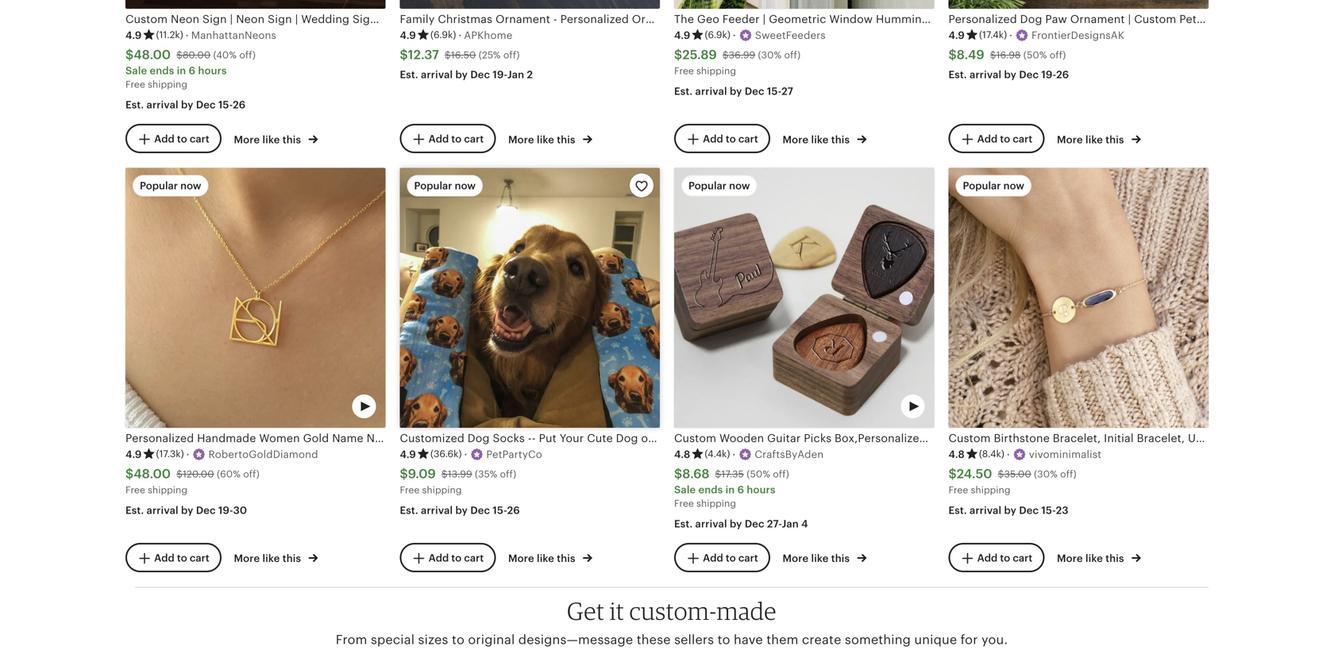 Task type: locate. For each thing, give the bounding box(es) containing it.
$ left the 13.99
[[400, 467, 408, 481]]

0 horizontal spatial (30%
[[758, 50, 782, 61]]

in
[[177, 65, 186, 77], [726, 484, 735, 496]]

popular now
[[140, 180, 201, 192], [414, 180, 476, 192], [689, 180, 750, 192], [963, 180, 1025, 192]]

cart down est. arrival by dec 15-27 at the top of the page
[[739, 133, 759, 145]]

to down est. arrival by dec 19-26
[[1001, 133, 1011, 145]]

customized dog socks -- put your cute dog on custom socks, dog lovers, dog gift, cute dog personalized, dog gift socks, fathers day gift image
[[400, 168, 660, 428]]

dec
[[471, 69, 490, 81], [1020, 69, 1039, 81], [745, 85, 765, 97], [196, 99, 216, 111], [196, 505, 216, 517], [471, 505, 490, 517], [1020, 505, 1039, 517], [745, 518, 765, 530]]

by down 16.98
[[1005, 69, 1017, 81]]

free inside $ 9.09 $ 13.99 (35% off) free shipping
[[400, 485, 420, 496]]

personalized
[[561, 13, 629, 25], [949, 13, 1018, 25]]

1 vertical spatial sale
[[675, 484, 696, 496]]

the geo feeder | geometric window hummingbird feeder | sweet feeders | copper | aluminum | modern | home decor | glass bottle | suction cup image
[[675, 0, 935, 9]]

arrival for $ 25.89 $ 36.99 (30% off) free shipping
[[696, 85, 728, 97]]

sale inside $ 8.68 $ 17.35 (50% off) sale ends in 6 hours free shipping
[[675, 484, 696, 496]]

shipping up est. arrival by dec 19-30
[[148, 485, 188, 496]]

2 horizontal spatial christmas
[[1200, 13, 1255, 25]]

1 (6.9k) from the left
[[431, 30, 456, 40]]

24.50
[[957, 467, 993, 481]]

est. down $ 48.00 $ 80.00 (40% off) sale ends in 6 hours free shipping
[[126, 99, 144, 111]]

4.9 for $ 48.00 $ 120.00 (60% off) free shipping
[[126, 449, 142, 461]]

2 | from the left
[[1316, 13, 1319, 25]]

17.35
[[722, 469, 744, 480]]

est.
[[400, 69, 419, 81], [949, 69, 968, 81], [675, 85, 693, 97], [126, 99, 144, 111], [126, 505, 144, 517], [400, 505, 419, 517], [949, 505, 968, 517], [675, 518, 693, 530]]

48.00 inside $ 48.00 $ 120.00 (60% off) free shipping
[[134, 467, 171, 481]]

1 horizontal spatial hours
[[747, 484, 776, 496]]

1 4.8 from the left
[[675, 449, 691, 461]]

cart for $ 25.89 $ 36.99 (30% off) free shipping
[[739, 133, 759, 145]]

add to cart down est. arrival by dec 19-30
[[154, 553, 210, 565]]

· for $ 9.09 $ 13.99 (35% off) free shipping
[[464, 449, 468, 461]]

0 vertical spatial jan
[[508, 69, 525, 81]]

1 48.00 from the top
[[134, 48, 171, 62]]

1 horizontal spatial (6.9k)
[[705, 30, 731, 40]]

48.00
[[134, 48, 171, 62], [134, 467, 171, 481]]

0 vertical spatial 6
[[189, 65, 196, 77]]

by down 16.50
[[456, 69, 468, 81]]

(30%
[[758, 50, 782, 61], [1035, 469, 1058, 480]]

sizes
[[418, 633, 449, 648]]

off) inside $ 8.68 $ 17.35 (50% off) sale ends in 6 hours free shipping
[[773, 469, 790, 480]]

1 - from the left
[[554, 13, 558, 25]]

26 for 9.09
[[507, 505, 520, 517]]

in down 17.35
[[726, 484, 735, 496]]

(36.6k)
[[431, 449, 462, 460]]

1 vertical spatial ends
[[699, 484, 723, 496]]

0 horizontal spatial christmas
[[438, 13, 493, 25]]

arrival down 25.89
[[696, 85, 728, 97]]

est. down 25.89
[[675, 85, 693, 97]]

dec down (25%
[[471, 69, 490, 81]]

add to cart button down $ 9.09 $ 13.99 (35% off) free shipping
[[400, 544, 496, 573]]

like for $ 48.00 $ 120.00 (60% off) free shipping
[[263, 553, 280, 565]]

1 now from the left
[[180, 180, 201, 192]]

more like this for $ 48.00 $ 120.00 (60% off) free shipping
[[234, 553, 304, 565]]

to down est. arrival by dec 15-27 at the top of the page
[[726, 133, 736, 145]]

6 down 80.00 in the top left of the page
[[189, 65, 196, 77]]

off) right the (35%
[[500, 469, 517, 480]]

0 vertical spatial est. arrival by dec 15-26
[[126, 99, 246, 111]]

2 horizontal spatial 26
[[1057, 69, 1070, 81]]

to down est. arrival by dec 19-30
[[177, 553, 187, 565]]

custom neon sign | neon sign | wedding signs | name neon sign | led neon light sign | wedding bridesmaid gifts | wall decor | home decor image
[[126, 0, 386, 9]]

more for $ 48.00 $ 80.00 (40% off) sale ends in 6 hours free shipping
[[234, 134, 260, 146]]

jan
[[508, 69, 525, 81], [782, 518, 799, 530]]

4.8 for 24.50
[[949, 449, 965, 461]]

1 vertical spatial hours
[[747, 484, 776, 496]]

4.9 for $ 9.09 $ 13.99 (35% off) free shipping
[[400, 449, 416, 461]]

arrival for $ 24.50 $ 35.00 (30% off) free shipping
[[970, 505, 1002, 517]]

80.00
[[183, 50, 211, 61]]

4.8 up 8.68
[[675, 449, 691, 461]]

shipping inside $ 8.68 $ 17.35 (50% off) sale ends in 6 hours free shipping
[[697, 499, 737, 509]]

arrival for $ 8.68 $ 17.35 (50% off) sale ends in 6 hours free shipping
[[696, 518, 728, 530]]

jan left 4 at the bottom right of page
[[782, 518, 799, 530]]

3 now from the left
[[729, 180, 750, 192]]

est. arrival by dec 15-26
[[126, 99, 246, 111], [400, 505, 520, 517]]

to down est. arrival by dec 15-23
[[1001, 553, 1011, 565]]

0 vertical spatial hours
[[198, 65, 227, 77]]

2 horizontal spatial 19-
[[1042, 69, 1057, 81]]

by down $ 48.00 $ 120.00 (60% off) free shipping in the bottom of the page
[[181, 505, 194, 517]]

(30% inside $ 25.89 $ 36.99 (30% off) free shipping
[[758, 50, 782, 61]]

26 down $ 9.09 $ 13.99 (35% off) free shipping
[[507, 505, 520, 517]]

0 horizontal spatial ends
[[150, 65, 174, 77]]

ornament left an
[[1258, 13, 1313, 25]]

2 personalized from the left
[[949, 13, 1018, 25]]

1 horizontal spatial |
[[1316, 13, 1319, 25]]

free inside $ 25.89 $ 36.99 (30% off) free shipping
[[675, 66, 694, 76]]

(6.9k) up $ 12.37 $ 16.50 (25% off)
[[431, 30, 456, 40]]

6 for 8.68
[[738, 484, 745, 496]]

shipping up est. arrival by dec 27-jan 4
[[697, 499, 737, 509]]

to right sizes
[[452, 633, 465, 648]]

more
[[234, 134, 260, 146], [508, 134, 535, 146], [783, 134, 809, 146], [1058, 134, 1084, 146], [234, 553, 260, 565], [508, 553, 535, 565], [783, 553, 809, 565], [1058, 553, 1084, 565]]

6 inside $ 8.68 $ 17.35 (50% off) sale ends in 6 hours free shipping
[[738, 484, 745, 496]]

0 vertical spatial in
[[177, 65, 186, 77]]

cart down $ 9.09 $ 13.99 (35% off) free shipping
[[464, 553, 484, 565]]

4
[[802, 518, 809, 530]]

0 horizontal spatial 19-
[[218, 505, 233, 517]]

shipping
[[697, 66, 737, 76], [148, 79, 188, 90], [148, 485, 188, 496], [422, 485, 462, 496], [971, 485, 1011, 496], [697, 499, 737, 509]]

more like this link for $ 24.50 $ 35.00 (30% off) free shipping
[[1058, 550, 1142, 566]]

off) inside $ 48.00 $ 80.00 (40% off) sale ends in 6 hours free shipping
[[239, 50, 256, 61]]

off) right '(60%'
[[243, 469, 260, 480]]

1 horizontal spatial ends
[[699, 484, 723, 496]]

add to cart button down est. arrival by dec 19-30
[[126, 544, 222, 573]]

shipping inside $ 48.00 $ 120.00 (60% off) free shipping
[[148, 485, 188, 496]]

3 christmas from the left
[[1200, 13, 1255, 25]]

est. for $ 9.09 $ 13.99 (35% off) free shipping
[[400, 505, 419, 517]]

-
[[554, 13, 558, 25], [758, 13, 762, 25]]

2 vertical spatial 26
[[507, 505, 520, 517]]

cart for $ 9.09 $ 13.99 (35% off) free shipping
[[464, 553, 484, 565]]

sellers
[[675, 633, 714, 648]]

0 horizontal spatial 6
[[189, 65, 196, 77]]

this for $ 25.89 $ 36.99 (30% off) free shipping
[[832, 134, 850, 146]]

to down $ 9.09 $ 13.99 (35% off) free shipping
[[452, 553, 462, 565]]

$ down (17.4k)
[[991, 50, 997, 61]]

add to cart for $ 48.00 $ 80.00 (40% off) sale ends in 6 hours free shipping
[[154, 133, 210, 145]]

off)
[[239, 50, 256, 61], [504, 50, 520, 61], [785, 50, 801, 61], [1050, 50, 1067, 61], [243, 469, 260, 480], [500, 469, 517, 480], [773, 469, 790, 480], [1061, 469, 1077, 480]]

15- down (40%
[[218, 99, 233, 111]]

1 horizontal spatial -
[[758, 13, 762, 25]]

product video element for est. arrival by dec 19-30
[[126, 168, 386, 428]]

0 horizontal spatial (6.9k)
[[431, 30, 456, 40]]

hours for 8.68
[[747, 484, 776, 496]]

8.49
[[957, 48, 985, 62]]

2 4.8 from the left
[[949, 449, 965, 461]]

4.9
[[126, 29, 142, 41], [400, 29, 416, 41], [675, 29, 691, 41], [949, 29, 965, 41], [126, 449, 142, 461], [400, 449, 416, 461]]

15-
[[767, 85, 782, 97], [218, 99, 233, 111], [493, 505, 507, 517], [1042, 505, 1056, 517]]

ends down 8.68
[[699, 484, 723, 496]]

0 horizontal spatial sale
[[126, 65, 147, 77]]

6 down 17.35
[[738, 484, 745, 496]]

by down $ 25.89 $ 36.99 (30% off) free shipping
[[730, 85, 743, 97]]

2 48.00 from the top
[[134, 467, 171, 481]]

more like this
[[234, 134, 304, 146], [508, 134, 578, 146], [783, 134, 853, 146], [1058, 134, 1127, 146], [234, 553, 304, 565], [508, 553, 578, 565], [783, 553, 853, 565], [1058, 553, 1127, 565]]

off) inside $ 25.89 $ 36.99 (30% off) free shipping
[[785, 50, 801, 61]]

1 popular from the left
[[140, 180, 178, 192]]

add to cart button for $ 24.50 $ 35.00 (30% off) free shipping
[[949, 544, 1045, 573]]

1 horizontal spatial 19-
[[493, 69, 508, 81]]

tree
[[823, 13, 846, 25]]

15- for 48.00
[[218, 99, 233, 111]]

0 horizontal spatial 4.8
[[675, 449, 691, 461]]

free inside $ 48.00 $ 120.00 (60% off) free shipping
[[126, 485, 145, 496]]

· for $ 24.50 $ 35.00 (30% off) free shipping
[[1007, 449, 1010, 461]]

23
[[1056, 505, 1069, 517]]

0 horizontal spatial personalized
[[561, 13, 629, 25]]

off) for $ 25.89 $ 36.99 (30% off) free shipping
[[785, 50, 801, 61]]

more like this for $ 8.68 $ 17.35 (50% off) sale ends in 6 hours free shipping
[[783, 553, 853, 565]]

christmas
[[438, 13, 493, 25], [765, 13, 820, 25], [1200, 13, 1255, 25]]

(50% right 17.35
[[747, 469, 771, 480]]

shipping inside $ 9.09 $ 13.99 (35% off) free shipping
[[422, 485, 462, 496]]

more for $ 8.68 $ 17.35 (50% off) sale ends in 6 hours free shipping
[[783, 553, 809, 565]]

13.99
[[448, 469, 473, 480]]

1 horizontal spatial est. arrival by dec 15-26
[[400, 505, 520, 517]]

1 vertical spatial 48.00
[[134, 467, 171, 481]]

(6.9k)
[[431, 30, 456, 40], [705, 30, 731, 40]]

by for $ 9.09 $ 13.99 (35% off) free shipping
[[456, 505, 468, 517]]

add to cart button for $ 9.09 $ 13.99 (35% off) free shipping
[[400, 544, 496, 573]]

personalized dog paw ornament | custom pet christmas ornament | animal 2023 ornament image
[[949, 0, 1209, 9]]

to for 16.98
[[1001, 133, 1011, 145]]

off) inside the $ 8.49 $ 16.98 (50% off)
[[1050, 50, 1067, 61]]

0 horizontal spatial in
[[177, 65, 186, 77]]

(50%
[[1024, 50, 1048, 61], [747, 469, 771, 480]]

add for $ 48.00 $ 120.00 (60% off) free shipping
[[154, 553, 175, 565]]

arrival down $ 48.00 $ 80.00 (40% off) sale ends in 6 hours free shipping
[[147, 99, 179, 111]]

(30% inside $ 24.50 $ 35.00 (30% off) free shipping
[[1035, 469, 1058, 480]]

$ 8.68 $ 17.35 (50% off) sale ends in 6 hours free shipping
[[675, 467, 790, 509]]

by for $ 48.00 $ 80.00 (40% off) sale ends in 6 hours free shipping
[[181, 99, 194, 111]]

est. arrival by dec 19-30
[[126, 505, 247, 517]]

0 vertical spatial sale
[[126, 65, 147, 77]]

sale for 8.68
[[675, 484, 696, 496]]

have
[[734, 633, 763, 648]]

now
[[180, 180, 201, 192], [455, 180, 476, 192], [729, 180, 750, 192], [1004, 180, 1025, 192]]

in for 8.68
[[726, 484, 735, 496]]

designs—message
[[519, 633, 634, 648]]

est. for $ 48.00 $ 120.00 (60% off) free shipping
[[126, 505, 144, 517]]

off) for $ 24.50 $ 35.00 (30% off) free shipping
[[1061, 469, 1077, 480]]

5 ornament from the left
[[1258, 13, 1313, 25]]

· right (17.4k)
[[1010, 29, 1013, 41]]

0 vertical spatial 26
[[1057, 69, 1070, 81]]

est. arrival by dec 15-26 for 48.00
[[126, 99, 246, 111]]

shipping for 9.09
[[422, 485, 462, 496]]

ornament left with
[[632, 13, 687, 25]]

19- down (25%
[[493, 69, 508, 81]]

arrival
[[421, 69, 453, 81], [970, 69, 1002, 81], [696, 85, 728, 97], [147, 99, 179, 111], [147, 505, 179, 517], [421, 505, 453, 517], [970, 505, 1002, 517], [696, 518, 728, 530]]

ends inside $ 8.68 $ 17.35 (50% off) sale ends in 6 hours free shipping
[[699, 484, 723, 496]]

shipping down 80.00 in the top left of the page
[[148, 79, 188, 90]]

add to cart button down $ 48.00 $ 80.00 (40% off) sale ends in 6 hours free shipping
[[126, 124, 222, 154]]

in inside $ 48.00 $ 80.00 (40% off) sale ends in 6 hours free shipping
[[177, 65, 186, 77]]

1 vertical spatial in
[[726, 484, 735, 496]]

0 horizontal spatial jan
[[508, 69, 525, 81]]

35.00
[[1005, 469, 1032, 480]]

dog
[[1021, 13, 1043, 25]]

christmas up 16.50
[[438, 13, 493, 25]]

free
[[675, 66, 694, 76], [126, 79, 145, 90], [126, 485, 145, 496], [400, 485, 420, 496], [949, 485, 969, 496], [675, 499, 694, 509]]

16.50
[[451, 50, 476, 61]]

est. down $ 48.00 $ 120.00 (60% off) free shipping in the bottom of the page
[[126, 505, 144, 517]]

· down names at the top
[[733, 29, 736, 41]]

30
[[233, 505, 247, 517]]

0 vertical spatial 48.00
[[134, 48, 171, 62]]

1 vertical spatial jan
[[782, 518, 799, 530]]

add for $ 48.00 $ 80.00 (40% off) sale ends in 6 hours free shipping
[[154, 133, 175, 145]]

0 vertical spatial (50%
[[1024, 50, 1048, 61]]

(11.2k)
[[156, 30, 183, 40]]

15- down $ 25.89 $ 36.99 (30% off) free shipping
[[767, 85, 782, 97]]

4.8 up the 24.50
[[949, 449, 965, 461]]

shipping inside $ 24.50 $ 35.00 (30% off) free shipping
[[971, 485, 1011, 496]]

1 horizontal spatial 6
[[738, 484, 745, 496]]

48.00 down (17.3k)
[[134, 467, 171, 481]]

to
[[177, 133, 187, 145], [452, 133, 462, 145], [726, 133, 736, 145], [1001, 133, 1011, 145], [177, 553, 187, 565], [452, 553, 462, 565], [726, 553, 736, 565], [1001, 553, 1011, 565], [452, 633, 465, 648], [718, 633, 731, 648]]

1 vertical spatial (30%
[[1035, 469, 1058, 480]]

off) for $ 9.09 $ 13.99 (35% off) free shipping
[[500, 469, 517, 480]]

shipping down 25.89
[[697, 66, 737, 76]]

add to cart
[[154, 133, 210, 145], [429, 133, 484, 145], [703, 133, 759, 145], [978, 133, 1033, 145], [154, 553, 210, 565], [429, 553, 484, 565], [703, 553, 759, 565], [978, 553, 1033, 565]]

48.00 for shipping
[[134, 467, 171, 481]]

1 horizontal spatial christmas
[[765, 13, 820, 25]]

to down est. arrival by dec 27-jan 4
[[726, 553, 736, 565]]

1 horizontal spatial 26
[[507, 505, 520, 517]]

personalized up (17.4k)
[[949, 13, 1018, 25]]

off) inside $ 48.00 $ 120.00 (60% off) free shipping
[[243, 469, 260, 480]]

ornament down personalized dog paw ornament | custom pet christmas ornament | animal 2023 ornament image
[[1071, 13, 1126, 25]]

1 vertical spatial 26
[[233, 99, 246, 111]]

2 popular now from the left
[[414, 180, 476, 192]]

(30% for 25.89
[[758, 50, 782, 61]]

this for $ 24.50 $ 35.00 (30% off) free shipping
[[1106, 553, 1125, 565]]

with
[[690, 13, 715, 25]]

19- down '(60%'
[[218, 505, 233, 517]]

1 ornament from the left
[[496, 13, 551, 25]]

2 ornament from the left
[[632, 13, 687, 25]]

36.99
[[729, 50, 756, 61]]

est. arrival by dec 19-jan 2
[[400, 69, 533, 81]]

more for $ 24.50 $ 35.00 (30% off) free shipping
[[1058, 553, 1084, 565]]

sale inside $ 48.00 $ 80.00 (40% off) sale ends in 6 hours free shipping
[[126, 65, 147, 77]]

christmas down the geo feeder | geometric window hummingbird feeder | sweet feeders | copper | aluminum | modern | home decor | glass bottle | suction cup image
[[765, 13, 820, 25]]

$ 25.89 $ 36.99 (30% off) free shipping
[[675, 48, 801, 76]]

shipping inside $ 25.89 $ 36.99 (30% off) free shipping
[[697, 66, 737, 76]]

6 inside $ 48.00 $ 80.00 (40% off) sale ends in 6 hours free shipping
[[189, 65, 196, 77]]

2 - from the left
[[758, 13, 762, 25]]

add to cart down est. arrival by dec 15-23
[[978, 553, 1033, 565]]

off) up 23
[[1061, 469, 1077, 480]]

by
[[456, 69, 468, 81], [1005, 69, 1017, 81], [730, 85, 743, 97], [181, 99, 194, 111], [181, 505, 194, 517], [456, 505, 468, 517], [1005, 505, 1017, 517], [730, 518, 743, 530]]

by for $ 8.68 $ 17.35 (50% off) sale ends in 6 hours free shipping
[[730, 518, 743, 530]]

4 popular now from the left
[[963, 180, 1025, 192]]

$ 48.00 $ 120.00 (60% off) free shipping
[[126, 467, 260, 496]]

off) right (25%
[[504, 50, 520, 61]]

ends inside $ 48.00 $ 80.00 (40% off) sale ends in 6 hours free shipping
[[150, 65, 174, 77]]

1 horizontal spatial in
[[726, 484, 735, 496]]

like
[[263, 134, 280, 146], [537, 134, 555, 146], [812, 134, 829, 146], [1086, 134, 1104, 146], [263, 553, 280, 565], [537, 553, 555, 565], [812, 553, 829, 565], [1086, 553, 1104, 565]]

19-
[[493, 69, 508, 81], [1042, 69, 1057, 81], [218, 505, 233, 517]]

0 horizontal spatial est. arrival by dec 15-26
[[126, 99, 246, 111]]

4.8
[[675, 449, 691, 461], [949, 449, 965, 461]]

hours
[[198, 65, 227, 77], [747, 484, 776, 496]]

more like this link for $ 48.00 $ 120.00 (60% off) free shipping
[[234, 550, 318, 566]]

26 for 48.00
[[233, 99, 246, 111]]

1 horizontal spatial personalized
[[949, 13, 1018, 25]]

free inside $ 24.50 $ 35.00 (30% off) free shipping
[[949, 485, 969, 496]]

4.8 for 8.68
[[675, 449, 691, 461]]

$
[[126, 48, 134, 62], [400, 48, 408, 62], [675, 48, 683, 62], [949, 48, 957, 62], [177, 50, 183, 61], [445, 50, 451, 61], [723, 50, 729, 61], [991, 50, 997, 61], [126, 467, 134, 481], [400, 467, 408, 481], [675, 467, 683, 481], [949, 467, 957, 481], [177, 469, 183, 480], [442, 469, 448, 480], [716, 469, 722, 480], [998, 469, 1005, 480]]

27
[[782, 85, 794, 97]]

add to cart button down est. arrival by dec 27-jan 4
[[675, 544, 771, 573]]

by for $ 48.00 $ 120.00 (60% off) free shipping
[[181, 505, 194, 517]]

19- down the $ 8.49 $ 16.98 (50% off)
[[1042, 69, 1057, 81]]

add
[[154, 133, 175, 145], [429, 133, 449, 145], [703, 133, 724, 145], [978, 133, 998, 145], [154, 553, 175, 565], [429, 553, 449, 565], [703, 553, 724, 565], [978, 553, 998, 565]]

26
[[1057, 69, 1070, 81], [233, 99, 246, 111], [507, 505, 520, 517]]

3 ornament from the left
[[849, 13, 904, 25]]

(17.3k)
[[156, 449, 184, 460]]

est. arrival by dec 15-26 down $ 9.09 $ 13.99 (35% off) free shipping
[[400, 505, 520, 517]]

1 vertical spatial est. arrival by dec 15-26
[[400, 505, 520, 517]]

by down $ 48.00 $ 80.00 (40% off) sale ends in 6 hours free shipping
[[181, 99, 194, 111]]

48.00 inside $ 48.00 $ 80.00 (40% off) sale ends in 6 hours free shipping
[[134, 48, 171, 62]]

25.89
[[683, 48, 717, 62]]

1 horizontal spatial sale
[[675, 484, 696, 496]]

to for 36.99
[[726, 133, 736, 145]]

jan for 27-
[[782, 518, 799, 530]]

cart down est. arrival by dec 27-jan 4
[[739, 553, 759, 565]]

1 horizontal spatial (50%
[[1024, 50, 1048, 61]]

dec down $ 48.00 $ 120.00 (60% off) free shipping in the bottom of the page
[[196, 505, 216, 517]]

add to cart down $ 48.00 $ 80.00 (40% off) sale ends in 6 hours free shipping
[[154, 133, 210, 145]]

· right (11.2k)
[[186, 29, 189, 41]]

0 horizontal spatial -
[[554, 13, 558, 25]]

6 for 48.00
[[189, 65, 196, 77]]

made
[[717, 597, 777, 626]]

them
[[767, 633, 799, 648]]

4.9 down with
[[675, 29, 691, 41]]

off) inside $ 12.37 $ 16.50 (25% off)
[[504, 50, 520, 61]]

1 horizontal spatial 4.8
[[949, 449, 965, 461]]

0 horizontal spatial (50%
[[747, 469, 771, 480]]

personalized down 'family christmas ornament - personalized ornament with names - christmas tree ornament' image
[[561, 13, 629, 25]]

hours up 27-
[[747, 484, 776, 496]]

add to cart down est. arrival by dec 27-jan 4
[[703, 553, 759, 565]]

2 (6.9k) from the left
[[705, 30, 731, 40]]

0 horizontal spatial hours
[[198, 65, 227, 77]]

ornament down 'family christmas ornament - personalized ornament with names - christmas tree ornament' image
[[496, 13, 551, 25]]

0 vertical spatial (30%
[[758, 50, 782, 61]]

in inside $ 8.68 $ 17.35 (50% off) sale ends in 6 hours free shipping
[[726, 484, 735, 496]]

custom birthstone bracelet, initial bracelet, unbiological sister bracelets birthstone jewelry birthday gift friendship bracelet for women image
[[949, 168, 1209, 428]]

1 horizontal spatial jan
[[782, 518, 799, 530]]

1 christmas from the left
[[438, 13, 493, 25]]

1 vertical spatial 6
[[738, 484, 745, 496]]

dec left 27-
[[745, 518, 765, 530]]

more like this link for $ 25.89 $ 36.99 (30% off) free shipping
[[783, 131, 867, 147]]

0 horizontal spatial 26
[[233, 99, 246, 111]]

4.9 up 8.49
[[949, 29, 965, 41]]

cart down est. arrival by dec 15-23
[[1013, 553, 1033, 565]]

product video element
[[126, 0, 386, 9], [675, 0, 935, 9], [949, 0, 1209, 9], [126, 168, 386, 428], [675, 168, 935, 428]]

6
[[189, 65, 196, 77], [738, 484, 745, 496]]

an
[[1322, 13, 1335, 25]]

(50% inside $ 8.68 $ 17.35 (50% off) sale ends in 6 hours free shipping
[[747, 469, 771, 480]]

arrival down the 24.50
[[970, 505, 1002, 517]]

this for $ 48.00 $ 120.00 (60% off) free shipping
[[283, 553, 301, 565]]

(17.4k)
[[980, 30, 1008, 40]]

cart for $ 8.68 $ 17.35 (50% off) sale ends in 6 hours free shipping
[[739, 553, 759, 565]]

$ right the 12.37
[[445, 50, 451, 61]]

add to cart button for $ 48.00 $ 120.00 (60% off) free shipping
[[126, 544, 222, 573]]

something
[[845, 633, 911, 648]]

·
[[186, 29, 189, 41], [459, 29, 462, 41], [733, 29, 736, 41], [1010, 29, 1013, 41], [186, 449, 190, 461], [464, 449, 468, 461], [733, 449, 736, 461], [1007, 449, 1010, 461]]

by down $ 9.09 $ 13.99 (35% off) free shipping
[[456, 505, 468, 517]]

1 vertical spatial (50%
[[747, 469, 771, 480]]

4.9 for $ 25.89 $ 36.99 (30% off) free shipping
[[675, 29, 691, 41]]

more like this link
[[234, 131, 318, 147], [508, 131, 593, 147], [783, 131, 867, 147], [1058, 131, 1142, 147], [234, 550, 318, 566], [508, 550, 593, 566], [783, 550, 867, 566], [1058, 550, 1142, 566]]

0 vertical spatial ends
[[150, 65, 174, 77]]

hours inside $ 48.00 $ 80.00 (40% off) sale ends in 6 hours free shipping
[[198, 65, 227, 77]]

· right (36.6k)
[[464, 449, 468, 461]]

est. down the 24.50
[[949, 505, 968, 517]]

this
[[283, 134, 301, 146], [557, 134, 576, 146], [832, 134, 850, 146], [1106, 134, 1125, 146], [283, 553, 301, 565], [557, 553, 576, 565], [832, 553, 850, 565], [1106, 553, 1125, 565]]

off) inside $ 9.09 $ 13.99 (35% off) free shipping
[[500, 469, 517, 480]]

to for 120.00
[[177, 553, 187, 565]]

3 popular now from the left
[[689, 180, 750, 192]]

free inside $ 8.68 $ 17.35 (50% off) sale ends in 6 hours free shipping
[[675, 499, 694, 509]]

shipping down the 13.99
[[422, 485, 462, 496]]

(25%
[[479, 50, 501, 61]]

(50% inside the $ 8.49 $ 16.98 (50% off)
[[1024, 50, 1048, 61]]

off) for $ 48.00 $ 80.00 (40% off) sale ends in 6 hours free shipping
[[239, 50, 256, 61]]

to down $ 48.00 $ 80.00 (40% off) sale ends in 6 hours free shipping
[[177, 133, 187, 145]]

hours inside $ 8.68 $ 17.35 (50% off) sale ends in 6 hours free shipping
[[747, 484, 776, 496]]

pet
[[1180, 13, 1197, 25]]

(30% right 36.99
[[758, 50, 782, 61]]

15- down the (35%
[[493, 505, 507, 517]]

est. for $ 8.68 $ 17.35 (50% off) sale ends in 6 hours free shipping
[[675, 518, 693, 530]]

to for 16.50
[[452, 133, 462, 145]]

1 horizontal spatial (30%
[[1035, 469, 1058, 480]]

0 horizontal spatial |
[[1129, 13, 1132, 25]]

(30% right 35.00
[[1035, 469, 1058, 480]]

cart for $ 24.50 $ 35.00 (30% off) free shipping
[[1013, 553, 1033, 565]]

product video element for est. arrival by dec 15-26
[[126, 0, 386, 9]]

15- for 9.09
[[493, 505, 507, 517]]

off) inside $ 24.50 $ 35.00 (30% off) free shipping
[[1061, 469, 1077, 480]]

popular
[[140, 180, 178, 192], [414, 180, 452, 192], [689, 180, 727, 192], [963, 180, 1002, 192]]



Task type: vqa. For each thing, say whether or not it's contained in the screenshot.
the (20%
no



Task type: describe. For each thing, give the bounding box(es) containing it.
create
[[802, 633, 842, 648]]

1 personalized from the left
[[561, 13, 629, 25]]

$ inside the $ 8.49 $ 16.98 (50% off)
[[991, 50, 997, 61]]

more like this link for $ 48.00 $ 80.00 (40% off) sale ends in 6 hours free shipping
[[234, 131, 318, 147]]

12.37
[[408, 48, 439, 62]]

(4.4k)
[[705, 449, 731, 460]]

est. for $ 24.50 $ 35.00 (30% off) free shipping
[[949, 505, 968, 517]]

dec for $ 48.00 $ 120.00 (60% off) free shipping
[[196, 505, 216, 517]]

special
[[371, 633, 415, 648]]

off) for $ 12.37 $ 16.50 (25% off)
[[504, 50, 520, 61]]

est. arrival by dec 15-23
[[949, 505, 1069, 517]]

cart for $ 48.00 $ 80.00 (40% off) sale ends in 6 hours free shipping
[[190, 133, 210, 145]]

free inside $ 48.00 $ 80.00 (40% off) sale ends in 6 hours free shipping
[[126, 79, 145, 90]]

more for $ 48.00 $ 120.00 (60% off) free shipping
[[234, 553, 260, 565]]

in for 48.00
[[177, 65, 186, 77]]

dec for $ 25.89 $ 36.99 (30% off) free shipping
[[745, 85, 765, 97]]

$ down (4.4k)
[[716, 469, 722, 480]]

19- for 8.49
[[1042, 69, 1057, 81]]

names
[[718, 13, 755, 25]]

4 popular from the left
[[963, 180, 1002, 192]]

arrival for $ 9.09 $ 13.99 (35% off) free shipping
[[421, 505, 453, 517]]

custom-
[[630, 597, 717, 626]]

more like this link for $ 9.09 $ 13.99 (35% off) free shipping
[[508, 550, 593, 566]]

$ down family
[[400, 48, 408, 62]]

add to cart for $ 48.00 $ 120.00 (60% off) free shipping
[[154, 553, 210, 565]]

est. arrival by dec 15-27
[[675, 85, 794, 97]]

(6.9k) for 25.89
[[705, 30, 731, 40]]

(35%
[[475, 469, 498, 480]]

this for $ 9.09 $ 13.99 (35% off) free shipping
[[557, 553, 576, 565]]

off) for $ 48.00 $ 120.00 (60% off) free shipping
[[243, 469, 260, 480]]

2
[[527, 69, 533, 81]]

4 now from the left
[[1004, 180, 1025, 192]]

· up $ 12.37 $ 16.50 (25% off)
[[459, 29, 462, 41]]

custom wooden guitar picks box,personalized guitar pick box storage,wood guitar plectrum organizer music,gift for guitarist musician image
[[675, 168, 935, 428]]

· for $ 8.68 $ 17.35 (50% off) sale ends in 6 hours free shipping
[[733, 449, 736, 461]]

est. down 8.49
[[949, 69, 968, 81]]

paw
[[1046, 13, 1068, 25]]

you.
[[982, 633, 1008, 648]]

arrival for $ 48.00 $ 80.00 (40% off) sale ends in 6 hours free shipping
[[147, 99, 179, 111]]

shipping for 25.89
[[697, 66, 737, 76]]

arrival down 8.49
[[970, 69, 1002, 81]]

these
[[637, 633, 671, 648]]

add for $ 24.50 $ 35.00 (30% off) free shipping
[[978, 553, 998, 565]]

cart down est. arrival by dec 19-26
[[1013, 133, 1033, 145]]

more like this for $ 9.09 $ 13.99 (35% off) free shipping
[[508, 553, 578, 565]]

$ inside $ 12.37 $ 16.50 (25% off)
[[445, 50, 451, 61]]

1 popular now from the left
[[140, 180, 201, 192]]

free for 48.00
[[126, 485, 145, 496]]

$ 8.49 $ 16.98 (50% off)
[[949, 48, 1067, 62]]

this for $ 8.68 $ 17.35 (50% off) sale ends in 6 hours free shipping
[[832, 553, 850, 565]]

off) for $ 8.49 $ 16.98 (50% off)
[[1050, 50, 1067, 61]]

est. for $ 48.00 $ 80.00 (40% off) sale ends in 6 hours free shipping
[[126, 99, 144, 111]]

ends for 48.00
[[150, 65, 174, 77]]

to left have
[[718, 633, 731, 648]]

(40%
[[213, 50, 237, 61]]

$ down family christmas ornament - personalized ornament with names - christmas tree ornament
[[675, 48, 683, 62]]

add to cart button for $ 8.68 $ 17.35 (50% off) sale ends in 6 hours free shipping
[[675, 544, 771, 573]]

$ left 80.00 in the top left of the page
[[126, 48, 134, 62]]

· for $ 48.00 $ 120.00 (60% off) free shipping
[[186, 449, 190, 461]]

(60%
[[217, 469, 241, 480]]

it
[[610, 597, 625, 626]]

2 christmas from the left
[[765, 13, 820, 25]]

like for $ 25.89 $ 36.99 (30% off) free shipping
[[812, 134, 829, 146]]

more like this for $ 24.50 $ 35.00 (30% off) free shipping
[[1058, 553, 1127, 565]]

unique
[[915, 633, 958, 648]]

cart down est. arrival by dec 19-jan 2
[[464, 133, 484, 145]]

4.9 for $ 48.00 $ 80.00 (40% off) sale ends in 6 hours free shipping
[[126, 29, 142, 41]]

add to cart for $ 8.68 $ 17.35 (50% off) sale ends in 6 hours free shipping
[[703, 553, 759, 565]]

· for $ 48.00 $ 80.00 (40% off) sale ends in 6 hours free shipping
[[186, 29, 189, 41]]

to for 35.00
[[1001, 553, 1011, 565]]

$ down (17.3k)
[[177, 469, 183, 480]]

$ left 16.98
[[949, 48, 957, 62]]

ends for 8.68
[[699, 484, 723, 496]]

more like this link for $ 8.68 $ 17.35 (50% off) sale ends in 6 hours free shipping
[[783, 550, 867, 566]]

jan for 19-
[[508, 69, 525, 81]]

this for $ 48.00 $ 80.00 (40% off) sale ends in 6 hours free shipping
[[283, 134, 301, 146]]

add to cart button down est. arrival by dec 19-26
[[949, 124, 1045, 154]]

add to cart button for $ 25.89 $ 36.99 (30% off) free shipping
[[675, 124, 771, 154]]

3 popular from the left
[[689, 180, 727, 192]]

add to cart down est. arrival by dec 19-26
[[978, 133, 1033, 145]]

120.00
[[183, 469, 214, 480]]

(6.9k) for 12.37
[[431, 30, 456, 40]]

4 ornament from the left
[[1071, 13, 1126, 25]]

personalized dog paw ornament | custom pet christmas ornament | an
[[949, 13, 1335, 25]]

1 | from the left
[[1129, 13, 1132, 25]]

$ down (36.6k)
[[442, 469, 448, 480]]

$ up est. arrival by dec 19-30
[[126, 467, 134, 481]]

$ down (8.4k)
[[998, 469, 1005, 480]]

by for $ 24.50 $ 35.00 (30% off) free shipping
[[1005, 505, 1017, 517]]

(50% for 8.68
[[747, 469, 771, 480]]

more for $ 25.89 $ 36.99 (30% off) free shipping
[[783, 134, 809, 146]]

(8.4k)
[[980, 449, 1005, 460]]

like for $ 24.50 $ 35.00 (30% off) free shipping
[[1086, 553, 1104, 565]]

add to cart for $ 25.89 $ 36.99 (30% off) free shipping
[[703, 133, 759, 145]]

19- for 12.37
[[493, 69, 508, 81]]

est. arrival by dec 15-26 for 9.09
[[400, 505, 520, 517]]

2 popular from the left
[[414, 180, 452, 192]]

48.00 for ends
[[134, 48, 171, 62]]

arrival down the 12.37
[[421, 69, 453, 81]]

$ right 25.89
[[723, 50, 729, 61]]

get it custom-made from special sizes to original designs—message these sellers to have them                  create something unique for you.
[[336, 597, 1008, 648]]

get
[[567, 597, 605, 626]]

8.68
[[683, 467, 710, 481]]

add for $ 9.09 $ 13.99 (35% off) free shipping
[[429, 553, 449, 565]]

family christmas ornament - personalized ornament with names - christmas tree ornament
[[400, 13, 904, 25]]

family christmas ornament - personalized ornament with names - christmas tree ornament image
[[400, 0, 660, 9]]

personalized handmade women gold name necklace,  minimalist christmas gift for her,  personalized gift for women who has everything image
[[126, 168, 386, 428]]

$ 24.50 $ 35.00 (30% off) free shipping
[[949, 467, 1077, 496]]

free for 9.09
[[400, 485, 420, 496]]

to for 17.35
[[726, 553, 736, 565]]

$ 12.37 $ 16.50 (25% off)
[[400, 48, 520, 62]]

from
[[336, 633, 368, 648]]

dec for $ 24.50 $ 35.00 (30% off) free shipping
[[1020, 505, 1039, 517]]

4.9 down family
[[400, 29, 416, 41]]

like for $ 8.68 $ 17.35 (50% off) sale ends in 6 hours free shipping
[[812, 553, 829, 565]]

shipping inside $ 48.00 $ 80.00 (40% off) sale ends in 6 hours free shipping
[[148, 79, 188, 90]]

custom
[[1135, 13, 1177, 25]]

free for 25.89
[[675, 66, 694, 76]]

est. arrival by dec 19-26
[[949, 69, 1070, 81]]

like for $ 9.09 $ 13.99 (35% off) free shipping
[[537, 553, 555, 565]]

by for $ 25.89 $ 36.99 (30% off) free shipping
[[730, 85, 743, 97]]

$ 48.00 $ 80.00 (40% off) sale ends in 6 hours free shipping
[[126, 48, 256, 90]]

add for $ 25.89 $ 36.99 (30% off) free shipping
[[703, 133, 724, 145]]

dec down 16.98
[[1020, 69, 1039, 81]]

shipping for 48.00
[[148, 485, 188, 496]]

est. arrival by dec 27-jan 4
[[675, 518, 809, 530]]

dec for $ 8.68 $ 17.35 (50% off) sale ends in 6 hours free shipping
[[745, 518, 765, 530]]

original
[[468, 633, 515, 648]]

dec for $ 48.00 $ 80.00 (40% off) sale ends in 6 hours free shipping
[[196, 99, 216, 111]]

$ 9.09 $ 13.99 (35% off) free shipping
[[400, 467, 517, 496]]

est. down the 12.37
[[400, 69, 419, 81]]

15- for 25.89
[[767, 85, 782, 97]]

product video element for est. arrival by dec 15-27
[[675, 0, 935, 9]]

like for $ 48.00 $ 80.00 (40% off) sale ends in 6 hours free shipping
[[263, 134, 280, 146]]

for
[[961, 633, 979, 648]]

product video element for est. arrival by dec 27-jan 4
[[675, 168, 935, 428]]

add to cart button down est. arrival by dec 19-jan 2
[[400, 124, 496, 154]]

add to cart down est. arrival by dec 19-jan 2
[[429, 133, 484, 145]]

arrival for $ 48.00 $ 120.00 (60% off) free shipping
[[147, 505, 179, 517]]

$ down (11.2k)
[[177, 50, 183, 61]]

more like this for $ 25.89 $ 36.99 (30% off) free shipping
[[783, 134, 853, 146]]

(50% for 8.49
[[1024, 50, 1048, 61]]

2 now from the left
[[455, 180, 476, 192]]

cart for $ 48.00 $ 120.00 (60% off) free shipping
[[190, 553, 210, 565]]

sale for 48.00
[[126, 65, 147, 77]]

9.09
[[408, 467, 436, 481]]

$ left 35.00
[[949, 467, 957, 481]]

shipping for 24.50
[[971, 485, 1011, 496]]

16.98
[[997, 50, 1021, 61]]

27-
[[767, 518, 782, 530]]

family
[[400, 13, 435, 25]]

$ left 17.35
[[675, 467, 683, 481]]

to for 13.99
[[452, 553, 462, 565]]



